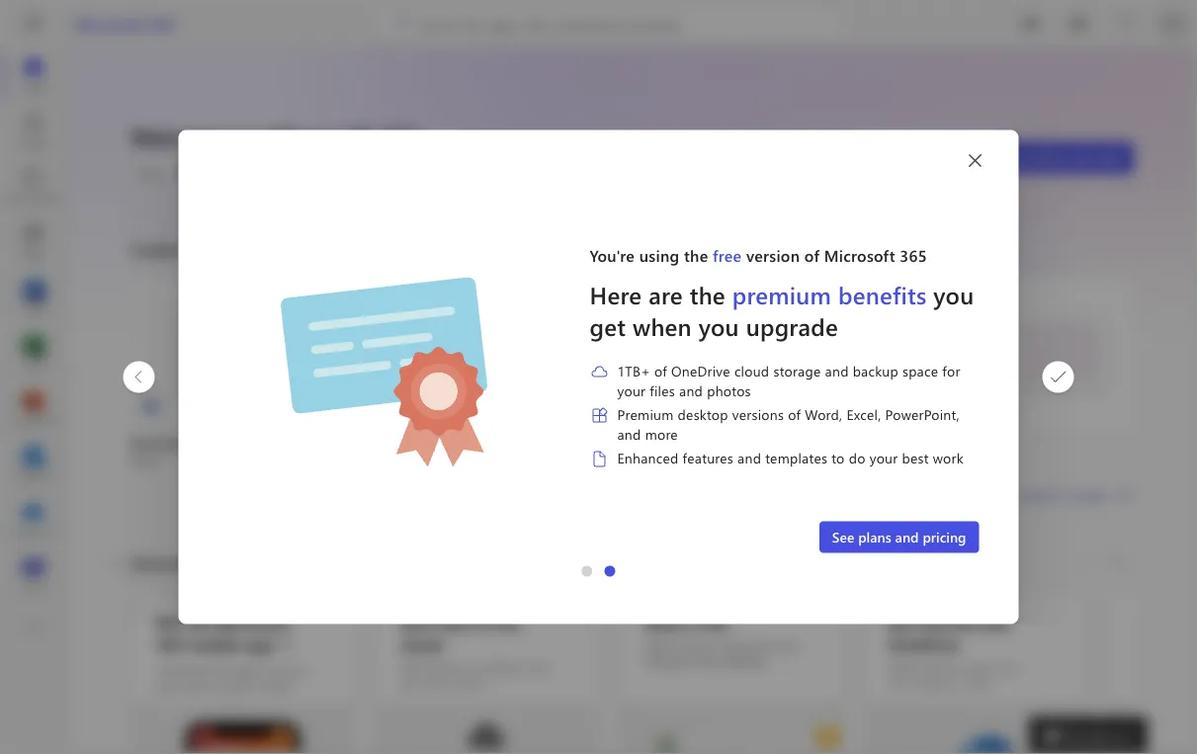 Task type: locate. For each thing, give the bounding box(es) containing it.
onedrive inside the get started with onedrive watch how to store, sync, and share your files.
[[889, 634, 960, 655]]

more down premium
[[645, 425, 678, 444]]

version
[[747, 245, 800, 266]]

excel workbook image
[[484, 396, 503, 415]]

see inside button
[[833, 528, 855, 546]]

my content image
[[24, 176, 44, 196]]

here
[[590, 278, 642, 310]]

2 vertical spatial of
[[788, 405, 801, 424]]

free
[[138, 164, 162, 180]]

●
[[581, 562, 594, 580], [604, 562, 617, 580]]

mobile up 'download'
[[188, 634, 241, 655]]

your
[[618, 382, 646, 400], [870, 449, 898, 467], [401, 675, 424, 691], [944, 675, 968, 691], [156, 678, 180, 694], [226, 678, 249, 694]]

0 vertical spatial onedrive
[[672, 362, 731, 380]]

0 horizontal spatial forms
[[642, 453, 675, 469]]

list containing document
[[131, 277, 1134, 469]]

microsoft 365
[[75, 13, 175, 34]]

watch inside the get started with onedrive watch how to store, sync, and share your files.
[[889, 660, 922, 675]]

share inside the get started with onedrive watch how to store, sync, and share your files.
[[913, 675, 941, 691]]

1 horizontal spatial onedrive
[[889, 634, 960, 655]]

forms down word,
[[813, 453, 846, 469]]

365 inside get the microsoft 365 mobile app
[[156, 634, 184, 655]]

you right 'benefits'
[[934, 278, 975, 310]]

your down 1tb+ on the right
[[618, 382, 646, 400]]

1 vertical spatial cloud
[[401, 634, 442, 655]]

navigation
[[0, 47, 67, 601]]

0 horizontal spatial more
[[645, 425, 678, 444]]

do inside slide 2 of 2. group
[[849, 449, 866, 467]]

1 horizontal spatial see
[[991, 486, 1013, 504]]

new quiz image
[[825, 396, 845, 415]]

get started with onedrive watch how to store, sync, and share your files.
[[889, 612, 1025, 691]]

create
[[131, 238, 178, 260], [1067, 486, 1107, 504]]

1 vertical spatial create
[[1067, 486, 1107, 504]]

forms
[[642, 453, 675, 469], [813, 453, 846, 469]]

versions
[[733, 405, 784, 424]]

how left 't'
[[1170, 638, 1193, 654]]

outlook image
[[24, 453, 44, 473]]

apps image
[[24, 231, 44, 251]]

get left the started
[[889, 612, 915, 633]]

welcome
[[131, 121, 231, 152]]

1 horizontal spatial forms
[[813, 453, 846, 469]]

enhanced
[[618, 449, 679, 467]]

here are the premium benefits
[[590, 278, 927, 310]]

the inside get the microsoft 365 mobile app
[[187, 612, 212, 633]]

of inside 1tb+ of onedrive cloud storage and backup space for your files and photos
[[655, 362, 667, 380]]

the right are
[[690, 278, 726, 310]]

the down get the microsoft 365 mobile app
[[214, 662, 231, 678]]

1 vertical spatial onedrive
[[889, 634, 960, 655]]

1 horizontal spatial get
[[889, 612, 915, 633]]

1 vertical spatial do
[[300, 552, 319, 573]]

watch down share
[[645, 638, 678, 654]]

see plans and pricing button
[[820, 522, 980, 553]]

benefits
[[839, 278, 927, 310]]

your left on
[[156, 678, 180, 694]]

how left store,
[[926, 660, 948, 675]]

0 vertical spatial do
[[849, 449, 866, 467]]

cloud down save
[[401, 634, 442, 655]]

0 vertical spatial more
[[645, 425, 678, 444]]

2 horizontal spatial of
[[805, 245, 820, 266]]

in
[[1052, 486, 1064, 504]]

1 ● from the left
[[581, 562, 594, 580]]

more left in
[[1017, 486, 1049, 504]]

are
[[649, 278, 683, 310]]

of right version
[[805, 245, 820, 266]]

do
[[849, 449, 866, 467], [300, 552, 319, 573]]

mobile up get the microsoft 365 mobile app image
[[253, 678, 290, 694]]

see left in
[[991, 486, 1013, 504]]

get the microsoft 365 mobile app
[[156, 612, 289, 655]]

1 horizontal spatial you
[[699, 310, 740, 342]]

get the microsoft 365 mobile app image
[[133, 703, 353, 755]]

files up premium
[[650, 382, 675, 400]]

1 horizontal spatial ●
[[604, 562, 617, 580]]

1 vertical spatial of
[[655, 362, 667, 380]]

1 horizontal spatial mobile
[[253, 678, 290, 694]]

0 vertical spatial create
[[131, 238, 178, 260]]

of right 1tb+ on the right
[[655, 362, 667, 380]]

1 horizontal spatial of
[[788, 405, 801, 424]]

this account doesn't have a microsoft 365 subscription. click to view your benefits. tooltip
[[131, 162, 170, 182]]

feedback button
[[1030, 717, 1148, 755]]

0 horizontal spatial onedrive
[[672, 362, 731, 380]]

0 horizontal spatial ● tab
[[581, 562, 594, 580]]

2 ● from the left
[[604, 562, 617, 580]]

share
[[645, 612, 687, 633]]

share left store,
[[913, 675, 941, 691]]

share
[[722, 638, 751, 654], [691, 654, 720, 670], [913, 675, 941, 691]]

see left plans
[[833, 528, 855, 546]]

watch down save
[[401, 660, 434, 675]]

you
[[934, 278, 975, 310], [699, 310, 740, 342], [238, 552, 265, 573]]

save files to the cloud image
[[377, 703, 597, 755]]

share down file
[[722, 638, 751, 654]]

of left word,
[[788, 405, 801, 424]]

0 horizontal spatial you
[[238, 552, 265, 573]]

create new
[[131, 238, 215, 260]]

0 vertical spatial see
[[991, 486, 1013, 504]]

mobile inside download the app to access your files on your mobile device.
[[253, 678, 290, 694]]

the
[[684, 245, 709, 266], [690, 278, 726, 310], [187, 612, 212, 633], [496, 612, 521, 633], [214, 662, 231, 678]]

365
[[148, 13, 175, 34], [379, 121, 419, 152], [1098, 149, 1122, 167], [900, 245, 927, 266], [156, 634, 184, 655]]

to left access
[[258, 662, 269, 678]]

and right plans
[[896, 528, 919, 546]]

to inside share a file watch how to share files and manage share settings.
[[707, 638, 719, 654]]

you left can on the left bottom of the page
[[238, 552, 265, 573]]

and right settings.
[[779, 638, 799, 654]]

to
[[238, 121, 261, 152], [832, 449, 845, 467], [475, 612, 492, 633], [707, 638, 719, 654], [463, 660, 474, 675], [952, 660, 963, 675], [258, 662, 269, 678]]

share a file image
[[621, 703, 842, 755]]

and left store,
[[889, 675, 909, 691]]

your left files. on the right bottom of the page
[[944, 675, 968, 691]]

0 horizontal spatial mobile
[[188, 634, 241, 655]]

app up access
[[245, 634, 274, 655]]

get
[[156, 612, 183, 633], [889, 612, 915, 633]]

0 horizontal spatial ●
[[581, 562, 594, 580]]

microsoft
[[75, 13, 144, 34], [268, 121, 372, 152], [1034, 149, 1095, 167], [825, 245, 896, 266], [216, 612, 289, 633]]

0 vertical spatial app
[[245, 634, 274, 655]]

you right when
[[699, 310, 740, 342]]

see more in create link
[[989, 484, 1134, 507]]

files left on
[[184, 678, 205, 694]]

and inside share a file watch how to share files and manage share settings.
[[779, 638, 799, 654]]

app
[[245, 634, 274, 655], [235, 662, 255, 678]]

0 vertical spatial mobile
[[188, 634, 241, 655]]

forms survey image
[[654, 396, 674, 415]]

share a file watch how to share files and manage share settings.
[[645, 612, 799, 670]]

1 vertical spatial see
[[833, 528, 855, 546]]

0 horizontal spatial do
[[300, 552, 319, 573]]

1tb+ of onedrive cloud storage and backup space for your files and photos
[[618, 362, 961, 400]]

the up securely at the left of page
[[496, 612, 521, 633]]

0 horizontal spatial get
[[156, 612, 183, 633]]

2 horizontal spatial share
[[913, 675, 941, 691]]

files right save
[[440, 612, 471, 633]]

premium
[[733, 278, 832, 310]]

your inside save files to the cloud watch how to securely store your documents.
[[401, 675, 424, 691]]

microsoft inside button
[[1034, 149, 1095, 167]]

files up share a file image at the bottom right
[[754, 638, 775, 654]]

and down premium
[[618, 425, 641, 444]]

powerpoint,
[[886, 405, 960, 424]]

see for see more in create
[[991, 486, 1013, 504]]

0 vertical spatial cloud
[[735, 362, 770, 380]]

microsoft inside banner
[[75, 13, 144, 34]]

how inside share a file watch how to share files and manage share settings.
[[681, 638, 704, 654]]

more
[[645, 425, 678, 444], [1017, 486, 1049, 504]]

upgrade
[[746, 310, 839, 342]]

watch
[[645, 638, 678, 654], [1133, 638, 1167, 654], [401, 660, 434, 675], [889, 660, 922, 675]]

watch down collabora
[[1133, 638, 1167, 654]]

1 vertical spatial more
[[1017, 486, 1049, 504]]

download the app to access your files on your mobile device.
[[156, 662, 307, 710]]

onedrive down the started
[[889, 634, 960, 655]]

how down a
[[681, 638, 704, 654]]

1 vertical spatial mobile
[[253, 678, 290, 694]]

how left securely at the left of page
[[437, 660, 460, 675]]

get up 'download'
[[156, 612, 183, 633]]

create right in
[[1067, 486, 1107, 504]]

you get when you upgrade
[[590, 278, 975, 342]]

get inside the get started with onedrive watch how to store, sync, and share your files.
[[889, 612, 915, 633]]

to up securely at the left of page
[[475, 612, 492, 633]]

to right welcome
[[238, 121, 261, 152]]

the up 'download'
[[187, 612, 212, 633]]

share right manage
[[691, 654, 720, 670]]

watch down the started
[[889, 660, 922, 675]]

forms inside form forms
[[642, 453, 675, 469]]

to inside the get started with onedrive watch how to store, sync, and share your files.
[[952, 660, 963, 675]]

0 horizontal spatial share
[[691, 654, 720, 670]]

manage
[[645, 654, 688, 670]]

onedrive
[[672, 362, 731, 380], [889, 634, 960, 655]]

get inside get the microsoft 365 mobile app
[[156, 612, 183, 633]]

to left store,
[[952, 660, 963, 675]]

to down file
[[707, 638, 719, 654]]

mobile
[[188, 634, 241, 655], [253, 678, 290, 694]]

and right features
[[738, 449, 762, 467]]

word,
[[805, 405, 843, 424]]

365 inside slide 2 of 2. group
[[900, 245, 927, 266]]

install
[[898, 149, 936, 167]]

2 get from the left
[[889, 612, 915, 633]]

document containing here are the
[[0, 0, 1198, 755]]

and up new quiz image
[[825, 362, 849, 380]]

watch inside share a file watch how to share files and manage share settings.
[[645, 638, 678, 654]]

apps
[[940, 149, 970, 167]]

document
[[131, 434, 197, 452]]

cloud
[[735, 362, 770, 380], [401, 634, 442, 655]]

to right templates
[[832, 449, 845, 467]]

and inside the get started with onedrive watch how to store, sync, and share your files.
[[889, 675, 909, 691]]

can
[[270, 552, 295, 573]]

None search field
[[377, 8, 840, 40]]

0 vertical spatial of
[[805, 245, 820, 266]]

create left new
[[131, 238, 178, 260]]

pagination for first run slides. slide 2 of 2 selected. tab list
[[179, 553, 1019, 580]]

see inside create new element
[[991, 486, 1013, 504]]

1 horizontal spatial do
[[849, 449, 866, 467]]

1 vertical spatial app
[[235, 662, 255, 678]]

1 get from the left
[[156, 612, 183, 633]]

your left documents.
[[401, 675, 424, 691]]

document
[[0, 0, 1198, 755]]

0 horizontal spatial cloud
[[401, 634, 442, 655]]

cloud inside save files to the cloud watch how to securely store your documents.
[[401, 634, 442, 655]]

forms down form
[[642, 453, 675, 469]]

dialog
[[0, 0, 1198, 755]]

onedrive image
[[24, 508, 44, 528]]

1 forms from the left
[[642, 453, 675, 469]]

app inside get the microsoft 365 mobile app
[[245, 634, 274, 655]]

form
[[642, 434, 675, 452]]

best
[[902, 449, 929, 467]]

collabora
[[1133, 612, 1198, 633]]

none search field inside "microsoft 365" banner
[[377, 8, 840, 40]]

do down excel,
[[849, 449, 866, 467]]

do right can on the left bottom of the page
[[300, 552, 319, 573]]

get for get started with onedrive watch how to store, sync, and share your files.
[[889, 612, 915, 633]]

onedrive up photos at right
[[672, 362, 731, 380]]

1 horizontal spatial cloud
[[735, 362, 770, 380]]

0 horizontal spatial see
[[833, 528, 855, 546]]

you inside dropdown button
[[238, 552, 265, 573]]

● tab
[[581, 562, 594, 580], [604, 562, 617, 580]]

0 horizontal spatial of
[[655, 362, 667, 380]]

save
[[401, 612, 435, 633]]

app right on
[[235, 662, 255, 678]]

and inside premium desktop versions of word, excel, powerpoint, and more
[[618, 425, 641, 444]]

for
[[943, 362, 961, 380]]

excel image
[[24, 342, 44, 362]]

1 horizontal spatial ● tab
[[604, 562, 617, 580]]

see for see plans and pricing
[[833, 528, 855, 546]]

list
[[131, 277, 1134, 469]]

with
[[978, 612, 1011, 633]]

dialog containing here are the
[[0, 0, 1198, 755]]

1 horizontal spatial more
[[1017, 486, 1049, 504]]

cloud up photos at right
[[735, 362, 770, 380]]

of
[[805, 245, 820, 266], [655, 362, 667, 380], [788, 405, 801, 424]]



Task type: describe. For each thing, give the bounding box(es) containing it.
pricing
[[923, 528, 967, 546]]

premium
[[618, 405, 674, 424]]

workbook
[[472, 434, 539, 452]]

free
[[713, 245, 742, 266]]

home image
[[24, 65, 44, 85]]

files inside download the app to access your files on your mobile device.
[[184, 678, 205, 694]]

when
[[633, 310, 692, 342]]

your inside the get started with onedrive watch how to store, sync, and share your files.
[[944, 675, 968, 691]]

on
[[208, 678, 222, 694]]

more inside create new element
[[1017, 486, 1049, 504]]

sync,
[[999, 660, 1025, 675]]

1 ● tab from the left
[[581, 562, 594, 580]]

you're using the free version of microsoft 365
[[590, 245, 927, 266]]

securely
[[478, 660, 521, 675]]

settings.
[[723, 654, 768, 670]]

view more apps image
[[24, 619, 44, 639]]

started
[[920, 612, 974, 633]]

1 horizontal spatial create
[[1067, 486, 1107, 504]]

app inside download the app to access your files on your mobile device.
[[235, 662, 255, 678]]

do inside dropdown button
[[300, 552, 319, 573]]

1tb+
[[618, 362, 651, 380]]

how inside the get started with onedrive watch how to store, sync, and share your files.
[[926, 660, 948, 675]]

see plans and pricing
[[833, 528, 967, 546]]

t
[[1196, 638, 1198, 654]]

1.1 mb used of 5 gb  (0%) click to view your storage image
[[178, 162, 197, 182]]

get
[[590, 310, 626, 342]]

microsoft inside slide 2 of 2. group
[[825, 245, 896, 266]]

files inside 1tb+ of onedrive cloud storage and backup space for your files and photos
[[650, 382, 675, 400]]

files.
[[972, 675, 996, 691]]

discover what you can do button
[[104, 547, 323, 579]]

watch inside save files to the cloud watch how to securely store your documents.
[[401, 660, 434, 675]]

● ●
[[581, 562, 617, 580]]

store,
[[966, 660, 996, 675]]

backup
[[853, 362, 899, 380]]

work
[[933, 449, 964, 467]]

file
[[705, 612, 729, 633]]

your left the best
[[870, 449, 898, 467]]

how inside save files to the cloud watch how to securely store your documents.
[[437, 660, 460, 675]]

share for get started with onedrive
[[913, 675, 941, 691]]

install apps
[[898, 149, 970, 167]]

download
[[156, 662, 210, 678]]

files inside share a file watch how to share files and manage share settings.
[[754, 638, 775, 654]]

space
[[903, 362, 939, 380]]

to inside download the app to access your files on your mobile device.
[[258, 662, 269, 678]]

create new element
[[131, 233, 1134, 547]]

templates
[[766, 449, 828, 467]]

create image
[[24, 121, 44, 140]]

buy microsoft 365
[[1007, 149, 1122, 167]]

word image
[[24, 287, 44, 307]]

get for get the microsoft 365 mobile app
[[156, 612, 183, 633]]

save files to the cloud watch how to securely store your documents.
[[401, 612, 551, 691]]

buy microsoft 365 button
[[994, 142, 1134, 174]]

what
[[198, 552, 234, 573]]

see more in create
[[991, 486, 1107, 504]]

collaborate in real time image
[[1110, 703, 1198, 755]]

2 horizontal spatial you
[[934, 278, 975, 310]]

store
[[524, 660, 551, 675]]

your inside 1tb+ of onedrive cloud storage and backup space for your files and photos
[[618, 382, 646, 400]]

feedback
[[1065, 725, 1132, 746]]

microsoft inside get the microsoft 365 mobile app
[[216, 612, 289, 633]]

and up desktop
[[679, 382, 703, 400]]

to inside slide 2 of 2. group
[[832, 449, 845, 467]]

cloud inside 1tb+ of onedrive cloud storage and backup space for your files and photos
[[735, 362, 770, 380]]

device.
[[156, 694, 193, 710]]

1 horizontal spatial share
[[722, 638, 751, 654]]

your right on
[[226, 678, 249, 694]]

excel,
[[847, 405, 882, 424]]

watch inside collabora watch how t
[[1133, 638, 1167, 654]]

enhanced features and templates to do your best work
[[618, 449, 964, 467]]

onedrive inside 1tb+ of onedrive cloud storage and backup space for your files and photos
[[672, 362, 731, 380]]

the inside download the app to access your files on your mobile device.
[[214, 662, 231, 678]]

mobile inside get the microsoft 365 mobile app
[[188, 634, 241, 655]]

share for share a file
[[691, 654, 720, 670]]

2 forms from the left
[[813, 453, 846, 469]]

access
[[273, 662, 307, 678]]

premium desktop versions of word, excel, powerpoint, and more
[[618, 405, 960, 444]]

storage
[[774, 362, 821, 380]]

microsoft 365 banner
[[0, 0, 1198, 47]]

more inside premium desktop versions of word, excel, powerpoint, and more
[[645, 425, 678, 444]]

you're
[[590, 245, 635, 266]]

install apps button
[[860, 142, 982, 174]]

teams image
[[24, 564, 44, 584]]

collabora watch how t
[[1133, 612, 1198, 685]]

form forms
[[642, 434, 675, 469]]

of inside premium desktop versions of word, excel, powerpoint, and more
[[788, 405, 801, 424]]

2 ● tab from the left
[[604, 562, 617, 580]]

workbook excel
[[472, 434, 539, 469]]

to left securely at the left of page
[[463, 660, 474, 675]]

plans
[[859, 528, 892, 546]]

desktop
[[678, 405, 729, 424]]

buy
[[1007, 149, 1031, 167]]

discover what you can do
[[132, 552, 319, 573]]

word document image
[[142, 396, 162, 415]]

how inside collabora watch how t
[[1170, 638, 1193, 654]]

a
[[692, 612, 700, 633]]

the left free
[[684, 245, 709, 266]]

powerpoint image
[[24, 398, 44, 417]]

discover
[[132, 552, 194, 573]]

new
[[182, 238, 215, 260]]

get started with onedrive image
[[865, 703, 1086, 755]]

using
[[640, 245, 680, 266]]

features
[[683, 449, 734, 467]]

next image
[[1109, 547, 1128, 579]]

365 inside button
[[1098, 149, 1122, 167]]

documents.
[[428, 675, 490, 691]]

powerpoint presentation image
[[313, 396, 333, 415]]

slide 2 of 2. group
[[179, 130, 1019, 625]]

the inside save files to the cloud watch how to securely store your documents.
[[496, 612, 521, 633]]

document word
[[131, 434, 197, 469]]

0 horizontal spatial create
[[131, 238, 178, 260]]

photos
[[707, 382, 751, 400]]

365 inside banner
[[148, 13, 175, 34]]

word
[[131, 453, 160, 469]]

welcome to microsoft 365
[[131, 121, 419, 152]]

excel
[[472, 453, 498, 469]]

files inside save files to the cloud watch how to securely store your documents.
[[440, 612, 471, 633]]

and inside the see plans and pricing button
[[896, 528, 919, 546]]



Task type: vqa. For each thing, say whether or not it's contained in the screenshot.
Word,
yes



